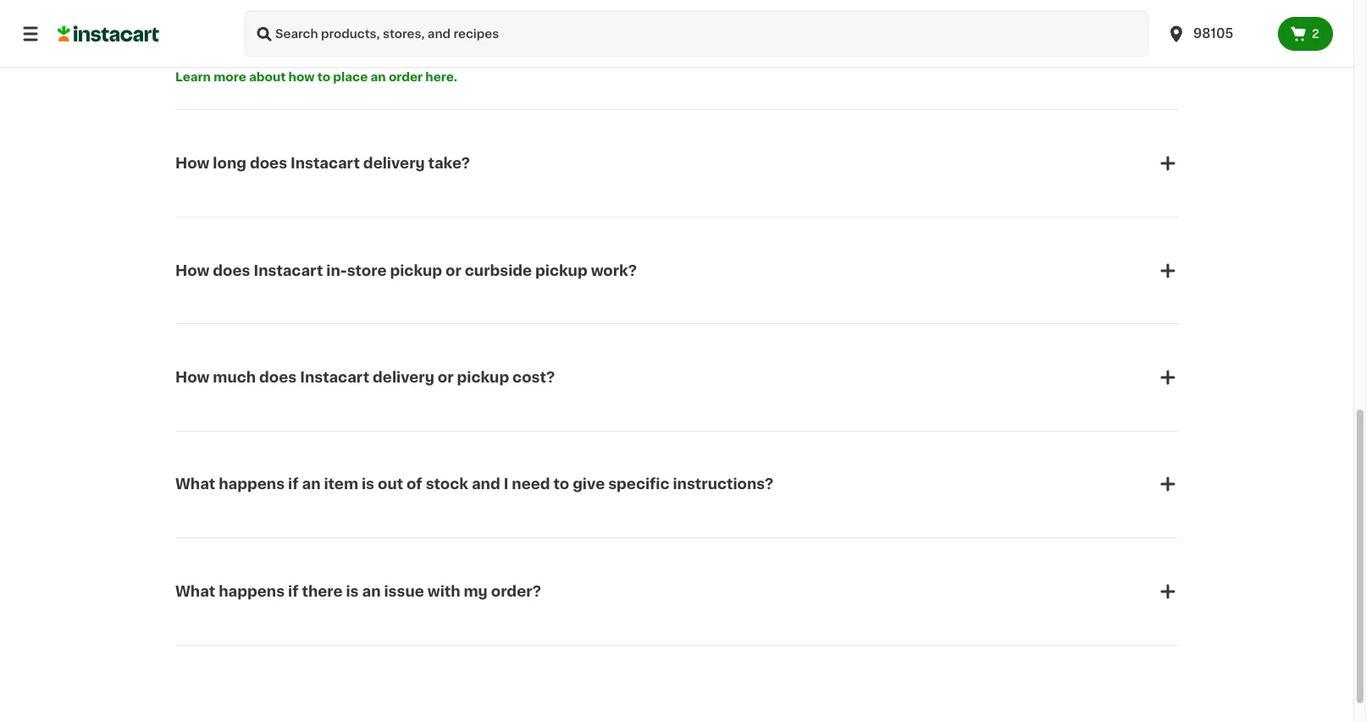 Task type: vqa. For each thing, say whether or not it's contained in the screenshot.
the How for How much does Instacart delivery or pickup cost?
yes



Task type: describe. For each thing, give the bounding box(es) containing it.
1 vertical spatial does
[[213, 264, 250, 277]]

pickup inside dropdown button
[[457, 371, 509, 384]]

order?
[[491, 585, 541, 599]]

there
[[302, 585, 343, 599]]

cost?
[[513, 371, 555, 384]]

does for much
[[259, 371, 297, 384]]

how long does instacart delivery take? button
[[175, 133, 1178, 194]]

item
[[324, 478, 358, 492]]

with
[[428, 585, 460, 599]]

what for what happens if an item is out of stock and i need to give specific instructions?
[[175, 478, 215, 492]]

1 98105 button from the left
[[1156, 10, 1278, 58]]

stock
[[426, 478, 468, 492]]

and
[[472, 478, 500, 492]]

long
[[213, 157, 246, 170]]

1 vertical spatial an
[[302, 478, 321, 492]]

of
[[407, 478, 422, 492]]

need
[[512, 478, 550, 492]]

0 vertical spatial to
[[317, 71, 330, 83]]

work?
[[591, 264, 637, 277]]

what happens if an item is out of stock and i need to give specific instructions? button
[[175, 454, 1178, 515]]

0 vertical spatial is
[[362, 478, 374, 492]]

how much does instacart delivery or pickup cost?
[[175, 371, 555, 384]]

how for how long does instacart delivery take?
[[175, 157, 210, 170]]

how long does instacart delivery take?
[[175, 157, 470, 170]]

2 98105 button from the left
[[1166, 10, 1268, 58]]

place
[[333, 71, 368, 83]]

i
[[504, 478, 509, 492]]

give
[[573, 478, 605, 492]]

Search field
[[244, 10, 1149, 58]]

or inside dropdown button
[[446, 264, 461, 277]]

2 vertical spatial an
[[362, 585, 381, 599]]

how
[[288, 71, 315, 83]]

about
[[249, 71, 286, 83]]

how does instacart in-store pickup or curbside pickup work?
[[175, 264, 637, 277]]

what happens if there is an issue with my order? button
[[175, 561, 1178, 622]]

store
[[347, 264, 387, 277]]



Task type: locate. For each thing, give the bounding box(es) containing it.
1 vertical spatial what
[[175, 585, 215, 599]]

if for an
[[288, 478, 299, 492]]

0 vertical spatial an
[[371, 71, 386, 83]]

1 horizontal spatial pickup
[[457, 371, 509, 384]]

2 happens from the top
[[219, 585, 285, 599]]

instacart inside how long does instacart delivery take? dropdown button
[[291, 157, 360, 170]]

delivery
[[363, 157, 425, 170], [373, 371, 434, 384]]

specific
[[608, 478, 670, 492]]

instacart for much
[[300, 371, 369, 384]]

how
[[175, 157, 210, 170], [175, 264, 210, 277], [175, 371, 210, 384]]

to
[[317, 71, 330, 83], [554, 478, 569, 492]]

happens for an
[[219, 478, 285, 492]]

1 horizontal spatial to
[[554, 478, 569, 492]]

learn more about how to place an order here. link
[[175, 71, 457, 83]]

1 vertical spatial if
[[288, 585, 299, 599]]

is left out
[[362, 478, 374, 492]]

order
[[389, 71, 423, 83]]

or inside dropdown button
[[438, 371, 454, 384]]

pickup
[[390, 264, 442, 277], [535, 264, 588, 277], [457, 371, 509, 384]]

or
[[446, 264, 461, 277], [438, 371, 454, 384]]

an left issue
[[362, 585, 381, 599]]

98105
[[1193, 27, 1234, 40]]

instacart inside how does instacart in-store pickup or curbside pickup work? dropdown button
[[254, 264, 323, 277]]

how for how much does instacart delivery or pickup cost?
[[175, 371, 210, 384]]

pickup left work?
[[535, 264, 588, 277]]

if left "there"
[[288, 585, 299, 599]]

to right how
[[317, 71, 330, 83]]

how much does instacart delivery or pickup cost? button
[[175, 347, 1178, 408]]

does for long
[[250, 157, 287, 170]]

pickup right store
[[390, 264, 442, 277]]

instacart inside how much does instacart delivery or pickup cost? dropdown button
[[300, 371, 369, 384]]

if inside what happens if there is an issue with my order? dropdown button
[[288, 585, 299, 599]]

0 vertical spatial what
[[175, 478, 215, 492]]

an
[[371, 71, 386, 83], [302, 478, 321, 492], [362, 585, 381, 599]]

98105 button
[[1156, 10, 1278, 58], [1166, 10, 1268, 58]]

if for there
[[288, 585, 299, 599]]

0 vertical spatial how
[[175, 157, 210, 170]]

pickup left cost?
[[457, 371, 509, 384]]

learn
[[175, 71, 211, 83]]

how inside how does instacart in-store pickup or curbside pickup work? dropdown button
[[175, 264, 210, 277]]

3 how from the top
[[175, 371, 210, 384]]

1 if from the top
[[288, 478, 299, 492]]

0 vertical spatial if
[[288, 478, 299, 492]]

what for what happens if there is an issue with my order?
[[175, 585, 215, 599]]

here.
[[425, 71, 457, 83]]

2
[[1312, 28, 1320, 40]]

2 vertical spatial instacart
[[300, 371, 369, 384]]

2 button
[[1278, 17, 1333, 51]]

0 horizontal spatial to
[[317, 71, 330, 83]]

to left give
[[554, 478, 569, 492]]

delivery for or
[[373, 371, 434, 384]]

2 vertical spatial how
[[175, 371, 210, 384]]

1 happens from the top
[[219, 478, 285, 492]]

in-
[[326, 264, 347, 277]]

2 what from the top
[[175, 585, 215, 599]]

much
[[213, 371, 256, 384]]

None search field
[[244, 10, 1149, 58]]

if left 'item' on the left of page
[[288, 478, 299, 492]]

instacart for long
[[291, 157, 360, 170]]

how for how does instacart in-store pickup or curbside pickup work?
[[175, 264, 210, 277]]

2 horizontal spatial pickup
[[535, 264, 588, 277]]

issue
[[384, 585, 424, 599]]

what happens if an item is out of stock and i need to give specific instructions?
[[175, 478, 773, 492]]

an left 'item' on the left of page
[[302, 478, 321, 492]]

does inside dropdown button
[[259, 371, 297, 384]]

2 how from the top
[[175, 264, 210, 277]]

0 vertical spatial does
[[250, 157, 287, 170]]

0 horizontal spatial pickup
[[390, 264, 442, 277]]

how inside how long does instacart delivery take? dropdown button
[[175, 157, 210, 170]]

1 how from the top
[[175, 157, 210, 170]]

my
[[464, 585, 488, 599]]

1 vertical spatial to
[[554, 478, 569, 492]]

1 vertical spatial is
[[346, 585, 359, 599]]

instructions?
[[673, 478, 773, 492]]

is
[[362, 478, 374, 492], [346, 585, 359, 599]]

more
[[214, 71, 246, 83]]

happens for there
[[219, 585, 285, 599]]

2 vertical spatial does
[[259, 371, 297, 384]]

instacart logo image
[[58, 24, 159, 44]]

2 if from the top
[[288, 585, 299, 599]]

1 vertical spatial happens
[[219, 585, 285, 599]]

is right "there"
[[346, 585, 359, 599]]

take?
[[428, 157, 470, 170]]

0 horizontal spatial is
[[346, 585, 359, 599]]

instacart
[[291, 157, 360, 170], [254, 264, 323, 277], [300, 371, 369, 384]]

1 vertical spatial or
[[438, 371, 454, 384]]

if
[[288, 478, 299, 492], [288, 585, 299, 599]]

how does instacart in-store pickup or curbside pickup work? button
[[175, 240, 1178, 301]]

delivery for take?
[[363, 157, 425, 170]]

out
[[378, 478, 403, 492]]

does
[[250, 157, 287, 170], [213, 264, 250, 277], [259, 371, 297, 384]]

learn more about how to place an order here.
[[175, 71, 457, 83]]

delivery inside dropdown button
[[363, 157, 425, 170]]

to inside what happens if an item is out of stock and i need to give specific instructions? dropdown button
[[554, 478, 569, 492]]

delivery inside dropdown button
[[373, 371, 434, 384]]

1 vertical spatial instacart
[[254, 264, 323, 277]]

0 vertical spatial happens
[[219, 478, 285, 492]]

happens
[[219, 478, 285, 492], [219, 585, 285, 599]]

0 vertical spatial instacart
[[291, 157, 360, 170]]

an left order
[[371, 71, 386, 83]]

1 vertical spatial how
[[175, 264, 210, 277]]

what happens if there is an issue with my order?
[[175, 585, 541, 599]]

1 horizontal spatial is
[[362, 478, 374, 492]]

curbside
[[465, 264, 532, 277]]

1 what from the top
[[175, 478, 215, 492]]

how inside how much does instacart delivery or pickup cost? dropdown button
[[175, 371, 210, 384]]

0 vertical spatial delivery
[[363, 157, 425, 170]]

0 vertical spatial or
[[446, 264, 461, 277]]

what
[[175, 478, 215, 492], [175, 585, 215, 599]]

1 vertical spatial delivery
[[373, 371, 434, 384]]

if inside what happens if an item is out of stock and i need to give specific instructions? dropdown button
[[288, 478, 299, 492]]



